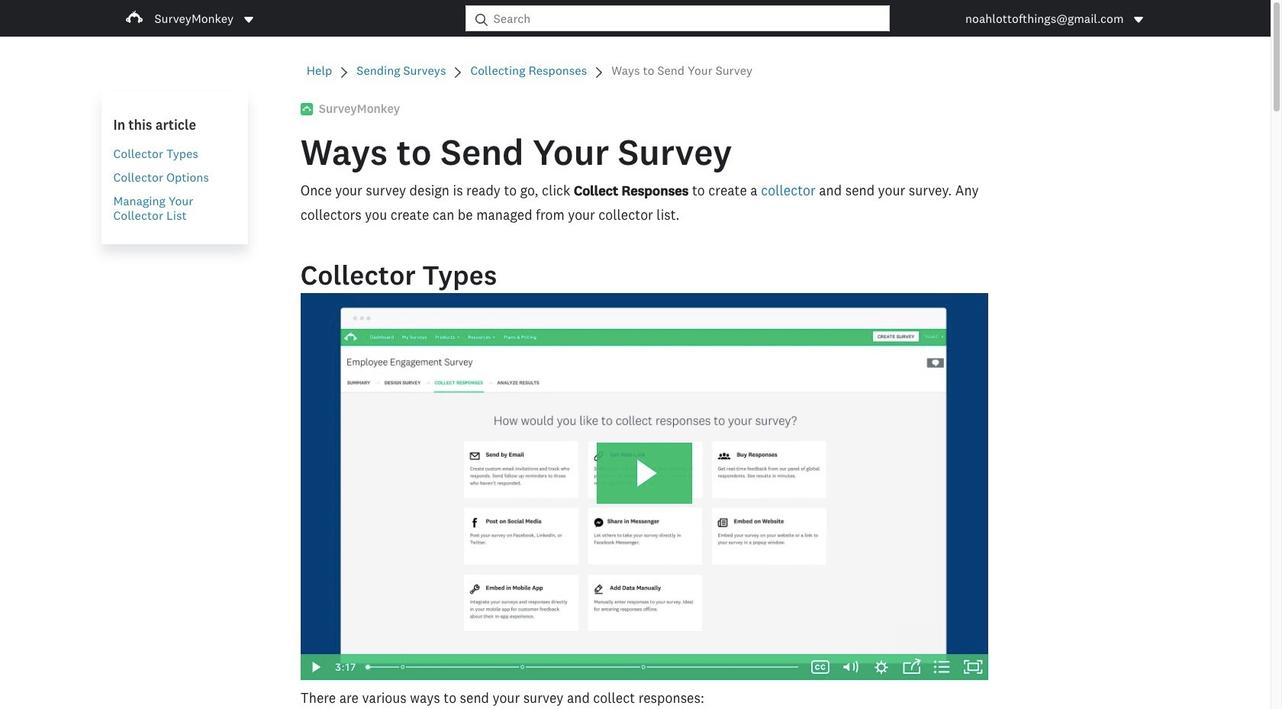 Task type: locate. For each thing, give the bounding box(es) containing it.
chapter markers toolbar
[[368, 654, 798, 680]]

playbar slider
[[356, 654, 805, 680]]

search image
[[475, 13, 488, 26]]

open image
[[1135, 16, 1144, 23]]

video element
[[301, 293, 989, 680]]

search image
[[475, 13, 488, 26]]

open image
[[243, 13, 255, 26], [1133, 13, 1145, 26], [244, 16, 253, 23]]



Task type: describe. For each thing, give the bounding box(es) containing it.
Search text field
[[488, 6, 890, 31]]



